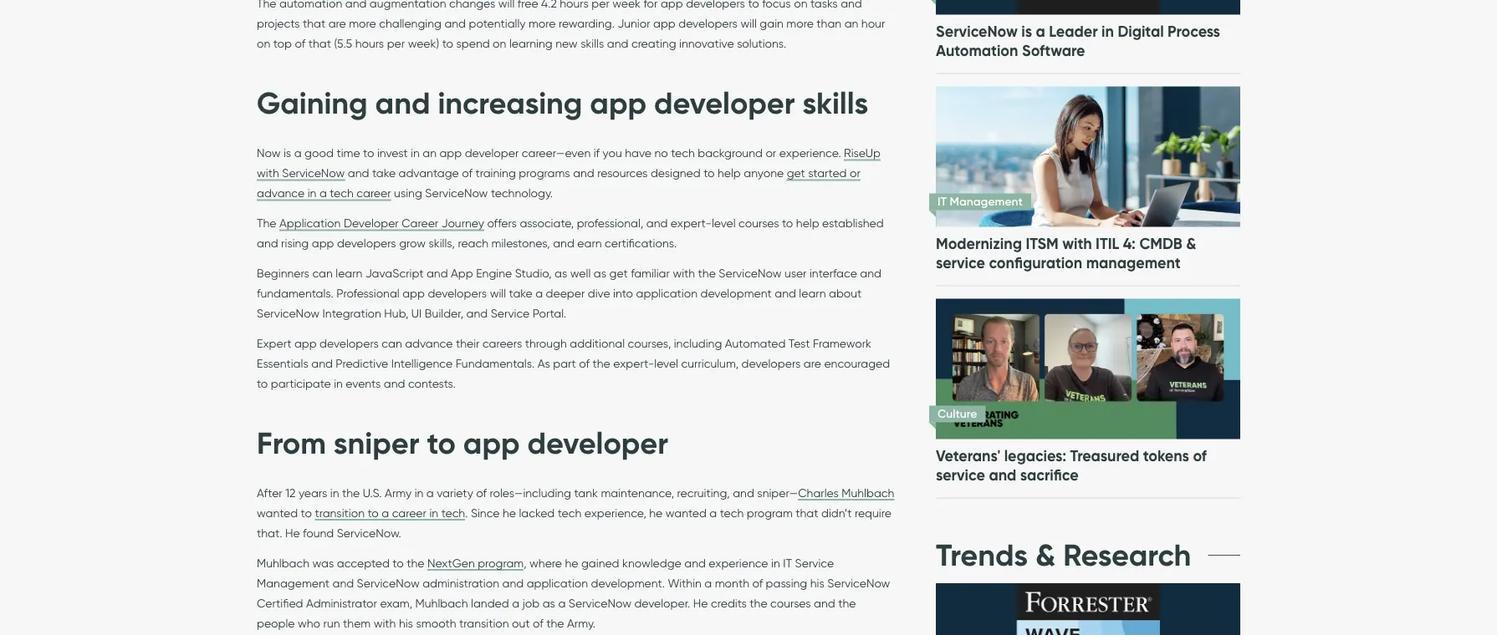 Task type: describe. For each thing, give the bounding box(es) containing it.
professional
[[337, 286, 400, 301]]

in right army
[[415, 486, 424, 500]]

app inside offers associate, professional, and expert-level courses to help established and rising app developers grow skills, reach milestones, and earn certifications.
[[312, 236, 334, 250]]

servicenow up army. in the bottom of the page
[[569, 597, 632, 611]]

including
[[674, 337, 722, 351]]

the automation and augmentation changes will free 4.2 hours per week for app developers to focus on tasks and projects that are more challenging and potentially more rewarding. junior app developers will gain more than an hour on top of that (5.5 hours per week) to spend on learning new skills and creating innovative solutions.
[[257, 0, 886, 51]]

get inside get started or advance in a tech career
[[787, 166, 806, 180]]

lacked
[[519, 506, 555, 521]]

to right time
[[363, 146, 374, 160]]

2 horizontal spatial he
[[650, 506, 663, 521]]

a inside . since he lacked tech experience, he wanted a tech program that didn't require that. he found servicenow.
[[710, 506, 717, 521]]

a right the job
[[558, 597, 566, 611]]

celebrating veterans: three veteran employees at servicenow image
[[933, 282, 1244, 457]]

spend
[[456, 36, 490, 51]]

engine
[[476, 266, 512, 281]]

1 horizontal spatial it
[[938, 194, 947, 209]]

sniper—
[[757, 486, 798, 500]]

1 vertical spatial will
[[741, 16, 757, 31]]

1 horizontal spatial skills
[[803, 84, 869, 122]]

itil
[[1096, 235, 1120, 253]]

expert- inside expert app developers can advance their careers through additional courses, including automated test framework essentials and predictive intelligence fundamentals. as part of the expert-level curriculum, developers are encouraged to participate in events and contests.
[[614, 357, 655, 371]]

their
[[456, 337, 480, 351]]

as
[[538, 357, 550, 371]]

additional
[[570, 337, 625, 351]]

of inside veterans' legacies: treasured tokens of service and sacrifice
[[1193, 447, 1207, 466]]

fundamentals.
[[257, 286, 334, 301]]

leader
[[1049, 22, 1098, 41]]

app up creating
[[653, 16, 676, 31]]

reach
[[458, 236, 489, 250]]

developer.
[[635, 597, 691, 611]]

to left the focus
[[748, 0, 759, 10]]

as right well
[[594, 266, 607, 281]]

associate,
[[520, 216, 574, 230]]

developer for to
[[527, 424, 669, 462]]

1 vertical spatial muhlbach
[[257, 557, 310, 571]]

ui
[[412, 307, 422, 321]]

advantage
[[399, 166, 459, 180]]

gained
[[581, 557, 620, 571]]

gaining and increasing app developer skills
[[257, 84, 869, 122]]

it management
[[938, 194, 1023, 209]]

offers
[[487, 216, 517, 230]]

courses,
[[628, 337, 671, 351]]

fundamentals.
[[456, 357, 535, 371]]

the for the automation and augmentation changes will free 4.2 hours per week for app developers to focus on tasks and projects that are more challenging and potentially more rewarding. junior app developers will gain more than an hour on top of that (5.5 hours per week) to spend on learning new skills and creating innovative solutions.
[[257, 0, 277, 10]]

can inside expert app developers can advance their careers through additional courses, including automated test framework essentials and predictive intelligence fundamentals. as part of the expert-level curriculum, developers are encouraged to participate in events and contests.
[[382, 337, 402, 351]]

new
[[556, 36, 578, 51]]

run
[[323, 617, 340, 631]]

in down the variety
[[430, 506, 439, 521]]

servicenow down muhlbach was accepted to the nextgen program
[[357, 577, 420, 591]]

week
[[613, 0, 641, 10]]

charles muhlbach link
[[798, 486, 895, 501]]

servicenow down require
[[828, 577, 891, 591]]

program inside . since he lacked tech experience, he wanted a tech program that didn't require that. he found servicenow.
[[747, 506, 793, 521]]

an inside the automation and augmentation changes will free 4.2 hours per week for app developers to focus on tasks and projects that are more challenging and potentially more rewarding. junior app developers will gain more than an hour on top of that (5.5 hours per week) to spend on learning new skills and creating innovative solutions.
[[845, 16, 859, 31]]

since
[[471, 506, 500, 521]]

people
[[257, 617, 295, 631]]

, where he gained knowledge and experience in it service management and servicenow administration and application development. within a month of passing his servicenow certified administrator exam, muhlbach landed a job as a servicenow developer. he credits the courses and the people who run them with his smooth transition out of the army.
[[257, 557, 891, 631]]

muhlbach inside , where he gained knowledge and experience in it service management and servicenow administration and application development. within a month of passing his servicenow certified administrator exam, muhlbach landed a job as a servicenow developer. he credits the courses and the people who run them with his smooth transition out of the army.
[[415, 597, 468, 611]]

landed
[[471, 597, 509, 611]]

tasks
[[811, 0, 838, 10]]

test
[[789, 337, 810, 351]]

designed
[[651, 166, 701, 180]]

& inside the modernizing itsm with itil 4: cmdb & service configuration management
[[1187, 235, 1197, 253]]

expert app developers can advance their careers through additional courses, including automated test framework essentials and predictive intelligence fundamentals. as part of the expert-level curriculum, developers are encouraged to participate in events and contests.
[[257, 337, 890, 391]]

a inside servicenow is a leader in digital process automation software
[[1036, 22, 1046, 41]]

in inside get started or advance in a tech career
[[308, 186, 317, 200]]

veterans' legacies: treasured tokens of service and sacrifice
[[936, 447, 1207, 485]]

rewarding.
[[559, 16, 615, 31]]

didn't
[[822, 506, 852, 521]]

transition to a career in tech link
[[315, 506, 465, 521]]

after
[[257, 486, 283, 500]]

he for gained
[[565, 557, 579, 571]]

transition inside , where he gained knowledge and experience in it service management and servicenow administration and application development. within a month of passing his servicenow certified administrator exam, muhlbach landed a job as a servicenow developer. he credits the courses and the people who run them with his smooth transition out of the army.
[[459, 617, 509, 631]]

advance inside get started or advance in a tech career
[[257, 186, 305, 200]]

automated
[[725, 337, 786, 351]]

of inside the automation and augmentation changes will free 4.2 hours per week for app developers to focus on tasks and projects that are more challenging and potentially more rewarding. junior app developers will gain more than an hour on top of that (5.5 hours per week) to spend on learning new skills and creating innovative solutions.
[[295, 36, 306, 51]]

potentially
[[469, 16, 526, 31]]

training
[[476, 166, 516, 180]]

a inside get started or advance in a tech career
[[320, 186, 327, 200]]

recruiting,
[[677, 486, 730, 500]]

1 vertical spatial developer
[[465, 146, 519, 160]]

muhlbach inside after 12 years in the u.s. army in a variety of roles—including tank maintenance, recruiting, and sniper— charles muhlbach wanted to transition to a career in tech
[[842, 486, 895, 500]]

passing
[[766, 577, 808, 591]]

0 vertical spatial learn
[[336, 266, 363, 281]]

developer for increasing
[[654, 84, 795, 122]]

free
[[518, 0, 538, 10]]

than
[[817, 16, 842, 31]]

1 horizontal spatial his
[[811, 577, 825, 591]]

modernizing itsm with itil 4: cmdb & service configuration management
[[936, 235, 1197, 273]]

a left good
[[294, 146, 302, 160]]

a inside beginners can learn javascript and app engine studio, as well as get familiar with the servicenow user interface and fundamentals. professional app developers will take a deeper dive into application development and learn about servicenow integration hub, ui builder, and service portal.
[[536, 286, 543, 301]]

and inside after 12 years in the u.s. army in a variety of roles—including tank maintenance, recruiting, and sniper— charles muhlbach wanted to transition to a career in tech
[[733, 486, 755, 500]]

app up the you
[[590, 84, 647, 122]]

nextgen
[[427, 557, 475, 571]]

was
[[313, 557, 334, 571]]

the inside beginners can learn javascript and app engine studio, as well as get familiar with the servicenow user interface and fundamentals. professional app developers will take a deeper dive into application development and learn about servicenow integration hub, ui builder, and service portal.
[[698, 266, 716, 281]]

in inside , where he gained knowledge and experience in it service management and servicenow administration and application development. within a month of passing his servicenow certified administrator exam, muhlbach landed a job as a servicenow developer. he credits the courses and the people who run them with his smooth transition out of the army.
[[771, 557, 780, 571]]

as inside , where he gained knowledge and experience in it service management and servicenow administration and application development. within a month of passing his servicenow certified administrator exam, muhlbach landed a job as a servicenow developer. he credits the courses and the people who run them with his smooth transition out of the army.
[[543, 597, 555, 611]]

experience.
[[780, 146, 841, 160]]

encouraged
[[824, 357, 890, 371]]

of inside expert app developers can advance their careers through additional courses, including automated test framework essentials and predictive intelligence fundamentals. as part of the expert-level curriculum, developers are encouraged to participate in events and contests.
[[579, 357, 590, 371]]

using servicenow technology.
[[391, 186, 553, 200]]

variety
[[437, 486, 473, 500]]

automation
[[936, 41, 1019, 60]]

established
[[823, 216, 884, 230]]

month
[[715, 577, 750, 591]]

1 more from the left
[[349, 16, 376, 31]]

1 vertical spatial that
[[308, 36, 331, 51]]

part
[[553, 357, 576, 371]]

is for now
[[284, 146, 291, 160]]

app up the variety
[[463, 424, 520, 462]]

servicenow up development
[[719, 266, 782, 281]]

innovative
[[679, 36, 734, 51]]

good
[[305, 146, 334, 160]]

courses inside , where he gained knowledge and experience in it service management and servicenow administration and application development. within a month of passing his servicenow certified administrator exam, muhlbach landed a job as a servicenow developer. he credits the courses and the people who run them with his smooth transition out of the army.
[[771, 597, 811, 611]]

1 horizontal spatial hours
[[560, 0, 589, 10]]

to right the accepted
[[393, 557, 404, 571]]

he inside , where he gained knowledge and experience in it service management and servicenow administration and application development. within a month of passing his servicenow certified administrator exam, muhlbach landed a job as a servicenow developer. he credits the courses and the people who run them with his smooth transition out of the army.
[[693, 597, 708, 611]]

servicenow up journey
[[425, 186, 488, 200]]

of up using servicenow technology.
[[462, 166, 473, 180]]

within
[[668, 577, 702, 591]]

culture
[[938, 407, 978, 422]]

servicenow inside servicenow is a leader in digital process automation software
[[936, 22, 1018, 41]]

javascript
[[366, 266, 424, 281]]

the inside after 12 years in the u.s. army in a variety of roles—including tank maintenance, recruiting, and sniper— charles muhlbach wanted to transition to a career in tech
[[342, 486, 360, 500]]

contests.
[[408, 377, 456, 391]]

in right invest
[[411, 146, 420, 160]]

tech up the designed
[[671, 146, 695, 160]]

anyone
[[744, 166, 784, 180]]

to right week)
[[442, 36, 453, 51]]

user
[[785, 266, 807, 281]]

gain
[[760, 16, 784, 31]]

in inside expert app developers can advance their careers through additional courses, including automated test framework essentials and predictive intelligence fundamentals. as part of the expert-level curriculum, developers are encouraged to participate in events and contests.
[[334, 377, 343, 391]]

programs
[[519, 166, 570, 180]]

deeper
[[546, 286, 585, 301]]

resources
[[598, 166, 648, 180]]

augmentation
[[370, 0, 446, 10]]

years
[[299, 486, 327, 500]]

charles
[[798, 486, 839, 500]]

nextgen program link
[[427, 557, 524, 572]]

servicenow down fundamentals.
[[257, 307, 320, 321]]

transition inside after 12 years in the u.s. army in a variety of roles—including tank maintenance, recruiting, and sniper— charles muhlbach wanted to transition to a career in tech
[[315, 506, 365, 521]]

1 horizontal spatial per
[[592, 0, 610, 10]]

is for servicenow
[[1022, 22, 1033, 41]]

,
[[524, 557, 527, 571]]

advance inside expert app developers can advance their careers through additional courses, including automated test framework essentials and predictive intelligence fundamentals. as part of the expert-level curriculum, developers are encouraged to participate in events and contests.
[[405, 337, 453, 351]]

to inside offers associate, professional, and expert-level courses to help established and rising app developers grow skills, reach milestones, and earn certifications.
[[782, 216, 793, 230]]

service inside the modernizing itsm with itil 4: cmdb & service configuration management
[[936, 254, 986, 273]]

wanted inside after 12 years in the u.s. army in a variety of roles—including tank maintenance, recruiting, and sniper— charles muhlbach wanted to transition to a career in tech
[[257, 506, 298, 521]]

experience
[[709, 557, 769, 571]]

have
[[625, 146, 652, 160]]

started
[[808, 166, 847, 180]]

service inside beginners can learn javascript and app engine studio, as well as get familiar with the servicenow user interface and fundamentals. professional app developers will take a deeper dive into application development and learn about servicenow integration hub, ui builder, and service portal.
[[491, 307, 530, 321]]

accepted
[[337, 557, 390, 571]]

milestones,
[[492, 236, 550, 250]]

army.
[[567, 617, 596, 631]]

.
[[465, 506, 468, 521]]

itsm
[[1026, 235, 1059, 253]]

creating
[[632, 36, 676, 51]]

administrator
[[306, 597, 377, 611]]

1 vertical spatial per
[[387, 36, 405, 51]]

with inside the modernizing itsm with itil 4: cmdb & service configuration management
[[1063, 235, 1092, 253]]

get started or advance in a tech career link
[[257, 166, 861, 201]]



Task type: vqa. For each thing, say whether or not it's contained in the screenshot.
'Timb4' icon
no



Task type: locate. For each thing, give the bounding box(es) containing it.
app up advantage
[[440, 146, 462, 160]]

2 service from the top
[[936, 466, 986, 485]]

0 horizontal spatial program
[[478, 557, 524, 571]]

muhlbach up 'smooth'
[[415, 597, 468, 611]]

program up landed
[[478, 557, 524, 571]]

background
[[698, 146, 763, 160]]

app inside expert app developers can advance their careers through additional courses, including automated test framework essentials and predictive intelligence fundamentals. as part of the expert-level curriculum, developers are encouraged to participate in events and contests.
[[294, 337, 317, 351]]

more right gain on the top right of the page
[[787, 16, 814, 31]]

with
[[257, 166, 279, 180], [1063, 235, 1092, 253], [673, 266, 695, 281], [374, 617, 396, 631]]

to inside expert app developers can advance their careers through additional courses, including automated test framework essentials and predictive intelligence fundamentals. as part of the expert-level curriculum, developers are encouraged to participate in events and contests.
[[257, 377, 268, 391]]

framework
[[813, 337, 872, 351]]

1 horizontal spatial on
[[493, 36, 507, 51]]

management
[[1087, 254, 1181, 273]]

expert- down the courses,
[[614, 357, 655, 371]]

for
[[644, 0, 658, 10]]

learn
[[336, 266, 363, 281], [799, 286, 826, 301]]

get down experience.
[[787, 166, 806, 180]]

will inside beginners can learn javascript and app engine studio, as well as get familiar with the servicenow user interface and fundamentals. professional app developers will take a deeper dive into application development and learn about servicenow integration hub, ui builder, and service portal.
[[490, 286, 506, 301]]

will left gain on the top right of the page
[[741, 16, 757, 31]]

where
[[530, 557, 562, 571]]

with inside riseup with servicenow
[[257, 166, 279, 180]]

are down test
[[804, 357, 822, 371]]

1 vertical spatial he
[[693, 597, 708, 611]]

1 horizontal spatial or
[[850, 166, 861, 180]]

sniper
[[334, 424, 420, 462]]

developers inside beginners can learn javascript and app engine studio, as well as get familiar with the servicenow user interface and fundamentals. professional app developers will take a deeper dive into application development and learn about servicenow integration hub, ui builder, and service portal.
[[428, 286, 487, 301]]

management up certified
[[257, 577, 330, 591]]

get up into
[[610, 266, 628, 281]]

a left the variety
[[427, 486, 434, 500]]

1 horizontal spatial help
[[796, 216, 820, 230]]

0 vertical spatial level
[[712, 216, 736, 230]]

on down 'potentially'
[[493, 36, 507, 51]]

1 vertical spatial can
[[382, 337, 402, 351]]

expert-
[[671, 216, 712, 230], [614, 357, 655, 371]]

of right month
[[753, 577, 763, 591]]

servicenow inside riseup with servicenow
[[282, 166, 345, 180]]

to up the variety
[[427, 424, 456, 462]]

0 vertical spatial he
[[285, 526, 300, 541]]

it up the "modernizing"
[[938, 194, 947, 209]]

that.
[[257, 526, 282, 541]]

research
[[1064, 537, 1192, 575]]

of right out
[[533, 617, 544, 631]]

0 vertical spatial management
[[950, 194, 1023, 209]]

configuration management: woman in front of high-rise window working on a laptop image
[[933, 69, 1244, 244]]

0 vertical spatial &
[[1187, 235, 1197, 253]]

his right passing
[[811, 577, 825, 591]]

skills inside the automation and augmentation changes will free 4.2 hours per week for app developers to focus on tasks and projects that are more challenging and potentially more rewarding. junior app developers will gain more than an hour on top of that (5.5 hours per week) to spend on learning new skills and creating innovative solutions.
[[581, 36, 604, 51]]

to down background
[[704, 166, 715, 180]]

found
[[303, 526, 334, 541]]

1 horizontal spatial management
[[950, 194, 1023, 209]]

an up advantage
[[423, 146, 437, 160]]

invest
[[377, 146, 408, 160]]

in up application
[[308, 186, 317, 200]]

with down "now"
[[257, 166, 279, 180]]

the inside the automation and augmentation changes will free 4.2 hours per week for app developers to focus on tasks and projects that are more challenging and potentially more rewarding. junior app developers will gain more than an hour on top of that (5.5 hours per week) to spend on learning new skills and creating innovative solutions.
[[257, 0, 277, 10]]

app down application
[[312, 236, 334, 250]]

0 horizontal spatial per
[[387, 36, 405, 51]]

as right the job
[[543, 597, 555, 611]]

learning
[[509, 36, 553, 51]]

1 horizontal spatial take
[[509, 286, 533, 301]]

0 horizontal spatial an
[[423, 146, 437, 160]]

1 wanted from the left
[[257, 506, 298, 521]]

tech inside get started or advance in a tech career
[[330, 186, 354, 200]]

0 vertical spatial that
[[303, 16, 326, 31]]

dive
[[588, 286, 610, 301]]

1 horizontal spatial service
[[795, 557, 834, 571]]

more up (5.5
[[349, 16, 376, 31]]

are inside expert app developers can advance their careers through additional courses, including automated test framework essentials and predictive intelligence fundamentals. as part of the expert-level curriculum, developers are encouraged to participate in events and contests.
[[804, 357, 822, 371]]

2 horizontal spatial muhlbach
[[842, 486, 895, 500]]

0 horizontal spatial more
[[349, 16, 376, 31]]

1 vertical spatial advance
[[405, 337, 453, 351]]

0 vertical spatial program
[[747, 506, 793, 521]]

in inside servicenow is a leader in digital process automation software
[[1102, 22, 1114, 41]]

0 horizontal spatial his
[[399, 617, 413, 631]]

riseup
[[844, 146, 881, 160]]

courses down passing
[[771, 597, 811, 611]]

expert- inside offers associate, professional, and expert-level courses to help established and rising app developers grow skills, reach milestones, and earn certifications.
[[671, 216, 712, 230]]

courses inside offers associate, professional, and expert-level courses to help established and rising app developers grow skills, reach milestones, and earn certifications.
[[739, 216, 779, 230]]

it inside , where he gained knowledge and experience in it service management and servicenow administration and application development. within a month of passing his servicenow certified administrator exam, muhlbach landed a job as a servicenow developer. he credits the courses and the people who run them with his smooth transition out of the army.
[[783, 557, 792, 571]]

0 vertical spatial it
[[938, 194, 947, 209]]

developer
[[344, 216, 399, 230]]

are up (5.5
[[329, 16, 346, 31]]

developer
[[654, 84, 795, 122], [465, 146, 519, 160], [527, 424, 669, 462]]

a right within
[[705, 577, 712, 591]]

0 horizontal spatial expert-
[[614, 357, 655, 371]]

1 horizontal spatial get
[[787, 166, 806, 180]]

of right top
[[295, 36, 306, 51]]

4:
[[1123, 235, 1136, 253]]

1 horizontal spatial more
[[529, 16, 556, 31]]

2 vertical spatial that
[[796, 506, 819, 521]]

it up passing
[[783, 557, 792, 571]]

in left events
[[334, 377, 343, 391]]

per down the challenging
[[387, 36, 405, 51]]

veterans'
[[936, 447, 1001, 466]]

1 horizontal spatial is
[[1022, 22, 1033, 41]]

1 vertical spatial courses
[[771, 597, 811, 611]]

2 more from the left
[[529, 16, 556, 31]]

to down essentials on the left bottom of the page
[[257, 377, 268, 391]]

per
[[592, 0, 610, 10], [387, 36, 405, 51]]

tech down the variety
[[441, 506, 465, 521]]

0 vertical spatial or
[[766, 146, 777, 160]]

advance up intelligence
[[405, 337, 453, 351]]

0 vertical spatial muhlbach
[[842, 486, 895, 500]]

0 horizontal spatial career
[[357, 186, 391, 200]]

his down exam,
[[399, 617, 413, 631]]

application inside , where he gained knowledge and experience in it service management and servicenow administration and application development. within a month of passing his servicenow certified administrator exam, muhlbach landed a job as a servicenow developer. he credits the courses and the people who run them with his smooth transition out of the army.
[[527, 577, 588, 591]]

wanted down recruiting,
[[666, 506, 707, 521]]

studio,
[[515, 266, 552, 281]]

program down sniper—
[[747, 506, 793, 521]]

using
[[394, 186, 422, 200]]

is inside servicenow is a leader in digital process automation software
[[1022, 22, 1033, 41]]

more down the 4.2
[[529, 16, 556, 31]]

management up the "modernizing"
[[950, 194, 1023, 209]]

projects
[[257, 16, 300, 31]]

1 vertical spatial hours
[[355, 36, 384, 51]]

1 horizontal spatial he
[[565, 557, 579, 571]]

the
[[257, 0, 277, 10], [257, 216, 277, 230]]

& right the trends
[[1036, 537, 1056, 575]]

of inside after 12 years in the u.s. army in a variety of roles—including tank maintenance, recruiting, and sniper— charles muhlbach wanted to transition to a career in tech
[[476, 486, 487, 500]]

0 vertical spatial application
[[636, 286, 698, 301]]

to up user
[[782, 216, 793, 230]]

developer up tank
[[527, 424, 669, 462]]

interface
[[810, 266, 857, 281]]

software
[[1022, 41, 1086, 60]]

0 vertical spatial per
[[592, 0, 610, 10]]

management
[[950, 194, 1023, 209], [257, 577, 330, 591]]

if
[[594, 146, 600, 160]]

0 horizontal spatial transition
[[315, 506, 365, 521]]

well
[[571, 266, 591, 281]]

are inside the automation and augmentation changes will free 4.2 hours per week for app developers to focus on tasks and projects that are more challenging and potentially more rewarding. junior app developers will gain more than an hour on top of that (5.5 hours per week) to spend on learning new skills and creating innovative solutions.
[[329, 16, 346, 31]]

level inside expert app developers can advance their careers through additional courses, including automated test framework essentials and predictive intelligence fundamentals. as part of the expert-level curriculum, developers are encouraged to participate in events and contests.
[[655, 357, 679, 371]]

1 vertical spatial service
[[795, 557, 834, 571]]

sacrifice
[[1021, 466, 1079, 485]]

0 horizontal spatial can
[[312, 266, 333, 281]]

he for lacked
[[503, 506, 516, 521]]

management inside , where he gained knowledge and experience in it service management and servicenow administration and application development. within a month of passing his servicenow certified administrator exam, muhlbach landed a job as a servicenow developer. he credits the courses and the people who run them with his smooth transition out of the army.
[[257, 577, 330, 591]]

earn
[[578, 236, 602, 250]]

1 vertical spatial service
[[936, 466, 986, 485]]

with down exam,
[[374, 617, 396, 631]]

to down the "u.s."
[[368, 506, 379, 521]]

1 vertical spatial get
[[610, 266, 628, 281]]

transition down landed
[[459, 617, 509, 631]]

cmdb
[[1140, 235, 1183, 253]]

career inside after 12 years in the u.s. army in a variety of roles—including tank maintenance, recruiting, and sniper— charles muhlbach wanted to transition to a career in tech
[[392, 506, 427, 521]]

career up developer
[[357, 186, 391, 200]]

app up ui
[[403, 286, 425, 301]]

skills up experience.
[[803, 84, 869, 122]]

with inside beginners can learn javascript and app engine studio, as well as get familiar with the servicenow user interface and fundamentals. professional app developers will take a deeper dive into application development and learn about servicenow integration hub, ui builder, and service portal.
[[673, 266, 695, 281]]

0 horizontal spatial hours
[[355, 36, 384, 51]]

and inside veterans' legacies: treasured tokens of service and sacrifice
[[989, 466, 1017, 485]]

careers
[[483, 337, 522, 351]]

tech down time
[[330, 186, 354, 200]]

application down familiar
[[636, 286, 698, 301]]

on left top
[[257, 36, 271, 51]]

0 vertical spatial transition
[[315, 506, 365, 521]]

2 vertical spatial will
[[490, 286, 506, 301]]

0 vertical spatial an
[[845, 16, 859, 31]]

the up projects
[[257, 0, 277, 10]]

hours right (5.5
[[355, 36, 384, 51]]

a left the job
[[512, 597, 520, 611]]

and take advantage of training programs and resources designed to help anyone
[[345, 166, 787, 180]]

in right years
[[330, 486, 339, 500]]

2 horizontal spatial more
[[787, 16, 814, 31]]

muhlbach was accepted to the nextgen program
[[257, 557, 524, 571]]

of up since
[[476, 486, 487, 500]]

skills down rewarding.
[[581, 36, 604, 51]]

app right for
[[661, 0, 683, 10]]

predictive
[[336, 357, 388, 371]]

army
[[385, 486, 412, 500]]

that
[[303, 16, 326, 31], [308, 36, 331, 51], [796, 506, 819, 521]]

a down studio, at the left top
[[536, 286, 543, 301]]

or inside get started or advance in a tech career
[[850, 166, 861, 180]]

2 wanted from the left
[[666, 506, 707, 521]]

1 vertical spatial are
[[804, 357, 822, 371]]

app up essentials on the left bottom of the page
[[294, 337, 317, 351]]

0 horizontal spatial &
[[1036, 537, 1056, 575]]

increasing
[[438, 84, 583, 122]]

riseup with servicenow
[[257, 146, 881, 180]]

changes
[[449, 0, 496, 10]]

will down engine
[[490, 286, 506, 301]]

the left application
[[257, 216, 277, 230]]

tank
[[574, 486, 598, 500]]

as left well
[[555, 266, 568, 281]]

an left hour
[[845, 16, 859, 31]]

career inside get started or advance in a tech career
[[357, 186, 391, 200]]

take down invest
[[372, 166, 396, 180]]

0 horizontal spatial management
[[257, 577, 330, 591]]

0 horizontal spatial he
[[285, 526, 300, 541]]

0 vertical spatial expert-
[[671, 216, 712, 230]]

exam,
[[380, 597, 413, 611]]

0 horizontal spatial advance
[[257, 186, 305, 200]]

with right familiar
[[673, 266, 695, 281]]

development
[[701, 286, 772, 301]]

0 vertical spatial hours
[[560, 0, 589, 10]]

0 horizontal spatial get
[[610, 266, 628, 281]]

week)
[[408, 36, 439, 51]]

0 vertical spatial get
[[787, 166, 806, 180]]

0 horizontal spatial or
[[766, 146, 777, 160]]

1 horizontal spatial wanted
[[666, 506, 707, 521]]

2 the from the top
[[257, 216, 277, 230]]

that down the automation
[[303, 16, 326, 31]]

1 vertical spatial level
[[655, 357, 679, 371]]

he inside . since he lacked tech experience, he wanted a tech program that didn't require that. he found servicenow.
[[285, 526, 300, 541]]

expert
[[257, 337, 292, 351]]

now
[[257, 146, 281, 160]]

tech inside after 12 years in the u.s. army in a variety of roles—including tank maintenance, recruiting, and sniper— charles muhlbach wanted to transition to a career in tech
[[441, 506, 465, 521]]

service inside veterans' legacies: treasured tokens of service and sacrifice
[[936, 466, 986, 485]]

through
[[525, 337, 567, 351]]

professional,
[[577, 216, 644, 230]]

can
[[312, 266, 333, 281], [382, 337, 402, 351]]

rising
[[281, 236, 309, 250]]

development.
[[591, 577, 665, 591]]

1 vertical spatial or
[[850, 166, 861, 180]]

certified
[[257, 597, 303, 611]]

trends & research
[[936, 537, 1192, 575]]

app inside beginners can learn javascript and app engine studio, as well as get familiar with the servicenow user interface and fundamentals. professional app developers will take a deeper dive into application development and learn about servicenow integration hub, ui builder, and service portal.
[[403, 286, 425, 301]]

2 vertical spatial developer
[[527, 424, 669, 462]]

service inside , where he gained knowledge and experience in it service management and servicenow administration and application development. within a month of passing his servicenow certified administrator exam, muhlbach landed a job as a servicenow developer. he credits the courses and the people who run them with his smooth transition out of the army.
[[795, 557, 834, 571]]

tech down recruiting,
[[720, 506, 744, 521]]

gaining
[[257, 84, 368, 122]]

muhlbach down that.
[[257, 557, 310, 571]]

0 horizontal spatial on
[[257, 36, 271, 51]]

journey
[[442, 216, 484, 230]]

get inside beginners can learn javascript and app engine studio, as well as get familiar with the servicenow user interface and fundamentals. professional app developers will take a deeper dive into application development and learn about servicenow integration hub, ui builder, and service portal.
[[610, 266, 628, 281]]

& right cmdb
[[1187, 235, 1197, 253]]

2 vertical spatial muhlbach
[[415, 597, 468, 611]]

0 vertical spatial service
[[936, 254, 986, 273]]

1 horizontal spatial he
[[693, 597, 708, 611]]

(5.5
[[334, 36, 352, 51]]

0 horizontal spatial wanted
[[257, 506, 298, 521]]

application
[[636, 286, 698, 301], [527, 577, 588, 591]]

1 the from the top
[[257, 0, 277, 10]]

beginners
[[257, 266, 309, 281]]

career
[[402, 216, 439, 230]]

a up application
[[320, 186, 327, 200]]

application inside beginners can learn javascript and app engine studio, as well as get familiar with the servicenow user interface and fundamentals. professional app developers will take a deeper dive into application development and learn about servicenow integration hub, ui builder, and service portal.
[[636, 286, 698, 301]]

help down background
[[718, 166, 741, 180]]

them
[[343, 617, 371, 631]]

of
[[295, 36, 306, 51], [462, 166, 473, 180], [579, 357, 590, 371], [1193, 447, 1207, 466], [476, 486, 487, 500], [753, 577, 763, 591], [533, 617, 544, 631]]

participate
[[271, 377, 331, 391]]

1 horizontal spatial learn
[[799, 286, 826, 301]]

service
[[491, 307, 530, 321], [795, 557, 834, 571]]

he
[[285, 526, 300, 541], [693, 597, 708, 611]]

1 vertical spatial help
[[796, 216, 820, 230]]

configuration
[[989, 254, 1083, 273]]

about
[[829, 286, 862, 301]]

1 horizontal spatial can
[[382, 337, 402, 351]]

job
[[523, 597, 540, 611]]

essentials
[[257, 357, 309, 371]]

the inside expert app developers can advance their careers through additional courses, including automated test framework essentials and predictive intelligence fundamentals. as part of the expert-level curriculum, developers are encouraged to participate in events and contests.
[[593, 357, 611, 371]]

help inside offers associate, professional, and expert-level courses to help established and rising app developers grow skills, reach milestones, and earn certifications.
[[796, 216, 820, 230]]

to down years
[[301, 506, 312, 521]]

builder,
[[425, 307, 464, 321]]

0 vertical spatial advance
[[257, 186, 305, 200]]

is right "now"
[[284, 146, 291, 160]]

0 vertical spatial will
[[499, 0, 515, 10]]

transition up found at the left bottom of page
[[315, 506, 365, 521]]

with inside , where he gained knowledge and experience in it service management and servicenow administration and application development. within a month of passing his servicenow certified administrator exam, muhlbach landed a job as a servicenow developer. he credits the courses and the people who run them with his smooth transition out of the army.
[[374, 617, 396, 631]]

1 service from the top
[[936, 254, 986, 273]]

expert- down the designed
[[671, 216, 712, 230]]

0 vertical spatial his
[[811, 577, 825, 591]]

0 vertical spatial take
[[372, 166, 396, 180]]

1 vertical spatial take
[[509, 286, 533, 301]]

1 vertical spatial is
[[284, 146, 291, 160]]

wanted inside . since he lacked tech experience, he wanted a tech program that didn't require that. he found servicenow.
[[666, 506, 707, 521]]

roles—including
[[490, 486, 571, 500]]

a down army
[[382, 506, 389, 521]]

familiar
[[631, 266, 670, 281]]

1 vertical spatial application
[[527, 577, 588, 591]]

he right since
[[503, 506, 516, 521]]

and
[[345, 0, 367, 10], [841, 0, 862, 10], [445, 16, 466, 31], [607, 36, 629, 51], [375, 84, 430, 122], [348, 166, 369, 180], [573, 166, 595, 180], [647, 216, 668, 230], [257, 236, 278, 250], [553, 236, 575, 250], [427, 266, 448, 281], [860, 266, 882, 281], [775, 286, 796, 301], [466, 307, 488, 321], [311, 357, 333, 371], [384, 377, 405, 391], [989, 466, 1017, 485], [733, 486, 755, 500], [685, 557, 706, 571], [333, 577, 354, 591], [502, 577, 524, 591], [814, 597, 836, 611]]

servicenow down good
[[282, 166, 345, 180]]

0 horizontal spatial are
[[329, 16, 346, 31]]

application developer career journey link
[[279, 216, 484, 231]]

1 horizontal spatial are
[[804, 357, 822, 371]]

1 horizontal spatial transition
[[459, 617, 509, 631]]

0 horizontal spatial muhlbach
[[257, 557, 310, 571]]

hours up rewarding.
[[560, 0, 589, 10]]

0 vertical spatial career
[[357, 186, 391, 200]]

0 horizontal spatial is
[[284, 146, 291, 160]]

tech down tank
[[558, 506, 582, 521]]

of right the tokens
[[1193, 447, 1207, 466]]

maintenance,
[[601, 486, 674, 500]]

1 vertical spatial his
[[399, 617, 413, 631]]

1 horizontal spatial expert-
[[671, 216, 712, 230]]

level down the courses,
[[655, 357, 679, 371]]

a up software
[[1036, 22, 1046, 41]]

1 vertical spatial an
[[423, 146, 437, 160]]

2 horizontal spatial on
[[794, 0, 808, 10]]

1 vertical spatial &
[[1036, 537, 1056, 575]]

servicenow
[[936, 22, 1018, 41], [282, 166, 345, 180], [425, 186, 488, 200], [719, 266, 782, 281], [257, 307, 320, 321], [357, 577, 420, 591], [828, 577, 891, 591], [569, 597, 632, 611]]

1 horizontal spatial muhlbach
[[415, 597, 468, 611]]

1 vertical spatial transition
[[459, 617, 509, 631]]

take inside beginners can learn javascript and app engine studio, as well as get familiar with the servicenow user interface and fundamentals. professional app developers will take a deeper dive into application development and learn about servicenow integration hub, ui builder, and service portal.
[[509, 286, 533, 301]]

3 more from the left
[[787, 16, 814, 31]]

to
[[748, 0, 759, 10], [442, 36, 453, 51], [363, 146, 374, 160], [704, 166, 715, 180], [782, 216, 793, 230], [257, 377, 268, 391], [427, 424, 456, 462], [301, 506, 312, 521], [368, 506, 379, 521], [393, 557, 404, 571]]

developers inside offers associate, professional, and expert-level courses to help established and rising app developers grow skills, reach milestones, and earn certifications.
[[337, 236, 396, 250]]

service up passing
[[795, 557, 834, 571]]

career
[[357, 186, 391, 200], [392, 506, 427, 521]]

0 vertical spatial developer
[[654, 84, 795, 122]]

service up careers
[[491, 307, 530, 321]]

1 vertical spatial management
[[257, 577, 330, 591]]

take down studio, at the left top
[[509, 286, 533, 301]]

grow
[[399, 236, 426, 250]]

1 vertical spatial learn
[[799, 286, 826, 301]]

that inside . since he lacked tech experience, he wanted a tech program that didn't require that. he found servicenow.
[[796, 506, 819, 521]]

0 horizontal spatial it
[[783, 557, 792, 571]]

level inside offers associate, professional, and expert-level courses to help established and rising app developers grow skills, reach milestones, and earn certifications.
[[712, 216, 736, 230]]

can inside beginners can learn javascript and app engine studio, as well as get familiar with the servicenow user interface and fundamentals. professional app developers will take a deeper dive into application development and learn about servicenow integration hub, ui builder, and service portal.
[[312, 266, 333, 281]]

0 horizontal spatial level
[[655, 357, 679, 371]]

the for the application developer career journey
[[257, 216, 277, 230]]

0 horizontal spatial help
[[718, 166, 741, 180]]

on left tasks
[[794, 0, 808, 10]]

learn up professional
[[336, 266, 363, 281]]

no
[[655, 146, 668, 160]]

in
[[1102, 22, 1114, 41], [411, 146, 420, 160], [308, 186, 317, 200], [334, 377, 343, 391], [330, 486, 339, 500], [415, 486, 424, 500], [430, 506, 439, 521], [771, 557, 780, 571]]

0 horizontal spatial skills
[[581, 36, 604, 51]]

he inside , where he gained knowledge and experience in it service management and servicenow administration and application development. within a month of passing his servicenow certified administrator exam, muhlbach landed a job as a servicenow developer. he credits the courses and the people who run them with his smooth transition out of the army.
[[565, 557, 579, 571]]



